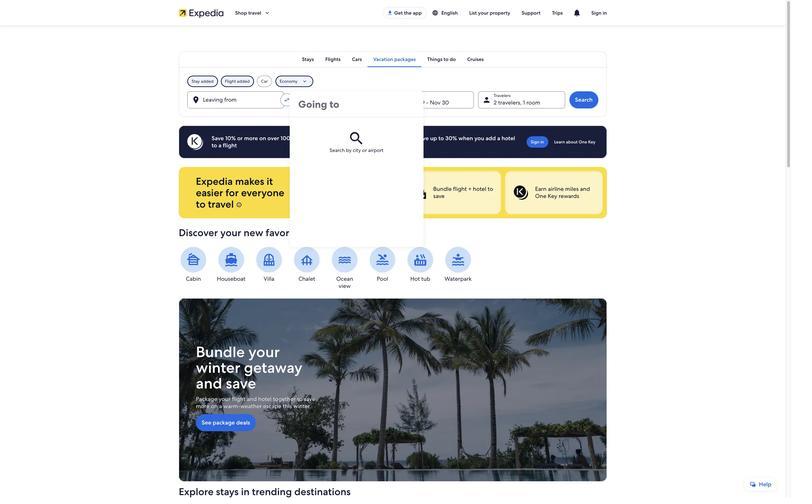 Task type: describe. For each thing, give the bounding box(es) containing it.
villa button
[[254, 247, 284, 283]]

warm-
[[223, 403, 240, 410]]

app
[[413, 10, 422, 16]]

hotel inside bundle your winter getaway and save package your flight and hotel together to save more on a warm-weather escape this winter.
[[258, 395, 272, 403]]

on inside bundle your winter getaway and save package your flight and hotel together to save more on a warm-weather escape this winter.
[[211, 403, 218, 410]]

your for list
[[478, 10, 489, 16]]

economy
[[280, 78, 298, 84]]

flight inside bundle your winter getaway and save package your flight and hotel together to save more on a warm-weather escape this winter.
[[232, 395, 245, 403]]

member
[[334, 135, 357, 142]]

shop
[[235, 10, 247, 16]]

waterpark
[[445, 275, 472, 283]]

search button
[[569, 91, 598, 108]]

xsmall image
[[236, 202, 242, 208]]

travel sale activities deals image
[[179, 298, 607, 482]]

things to do link
[[422, 51, 462, 67]]

30
[[442, 99, 449, 106]]

houseboat
[[217, 275, 245, 283]]

winter.
[[293, 403, 311, 410]]

also,
[[377, 135, 390, 142]]

trips link
[[546, 6, 568, 19]]

communication center icon image
[[573, 9, 581, 17]]

package
[[196, 395, 217, 403]]

prices.
[[359, 135, 375, 142]]

29
[[418, 99, 425, 106]]

30%
[[445, 135, 457, 142]]

support
[[522, 10, 541, 16]]

property
[[490, 10, 510, 16]]

on inside save 10% or more on over 100,000 hotels with member prices. also, members save up to 30% when you add a hotel to a flight
[[259, 135, 266, 142]]

1 horizontal spatial or
[[362, 147, 367, 153]]

houseboat button
[[217, 247, 246, 283]]

flight added
[[225, 78, 250, 84]]

winter
[[196, 358, 240, 378]]

things
[[427, 56, 442, 62]]

the
[[404, 10, 412, 16]]

sign inside bundle your winter getaway and save "main content"
[[531, 139, 539, 145]]

one inside the earn airline miles and one key rewards
[[535, 192, 546, 200]]

getaway
[[244, 358, 302, 378]]

search for search by city or airport
[[330, 147, 345, 153]]

do
[[450, 56, 456, 62]]

0 vertical spatial one
[[579, 139, 587, 145]]

10%
[[225, 135, 236, 142]]

escape
[[263, 403, 281, 410]]

support link
[[516, 6, 546, 19]]

this
[[283, 403, 292, 410]]

to left 10% on the top left of page
[[212, 142, 217, 149]]

get the app
[[394, 10, 422, 16]]

and inside the earn airline miles and one key rewards
[[580, 185, 590, 193]]

list your property
[[469, 10, 510, 16]]

added for flight added
[[237, 78, 250, 84]]

search for search
[[575, 96, 593, 103]]

+
[[468, 185, 472, 193]]

learn
[[554, 139, 565, 145]]

flight inside save 10% or more on over 100,000 hotels with member prices. also, members save up to 30% when you add a hotel to a flight
[[223, 142, 237, 149]]

for
[[226, 186, 239, 199]]

3 out of 3 element
[[505, 171, 603, 214]]

tub
[[421, 275, 430, 283]]

city
[[353, 147, 361, 153]]

save up warm-
[[226, 374, 256, 393]]

your for bundle
[[248, 342, 280, 362]]

to right 'up'
[[438, 135, 444, 142]]

save right the this
[[304, 395, 315, 403]]

100,000
[[281, 135, 303, 142]]

to inside bundle your winter getaway and save package your flight and hotel together to save more on a warm-weather escape this winter.
[[297, 395, 303, 403]]

key inside the earn airline miles and one key rewards
[[548, 192, 557, 200]]

shop travel button
[[229, 4, 276, 21]]

0 vertical spatial key
[[588, 139, 596, 145]]

sign in button
[[586, 4, 613, 21]]

discover
[[179, 226, 218, 239]]

download the app button image
[[387, 10, 393, 16]]

to left do
[[444, 56, 448, 62]]

airport
[[368, 147, 383, 153]]

up
[[430, 135, 437, 142]]

vacation packages link
[[368, 51, 422, 67]]

2 vertical spatial and
[[247, 395, 257, 403]]

pool button
[[368, 247, 397, 283]]

1 nov from the left
[[406, 99, 417, 106]]

flights
[[325, 56, 341, 62]]

added for stay added
[[201, 78, 214, 84]]

weather
[[240, 403, 262, 410]]

cars
[[352, 56, 362, 62]]

bundle for your
[[196, 342, 245, 362]]

see
[[202, 419, 211, 426]]

easier
[[196, 186, 223, 199]]

stays link
[[296, 51, 320, 67]]

cruises
[[467, 56, 484, 62]]

travelers,
[[498, 99, 522, 106]]

view
[[339, 282, 351, 290]]

more inside bundle your winter getaway and save package your flight and hotel together to save more on a warm-weather escape this winter.
[[196, 403, 209, 410]]

sign inside dropdown button
[[591, 10, 601, 16]]

small image
[[432, 10, 439, 16]]

stay
[[304, 226, 322, 239]]

list your property link
[[464, 6, 516, 19]]

vacation
[[373, 56, 393, 62]]

see package deals
[[202, 419, 250, 426]]

chalet
[[298, 275, 315, 283]]

2 travelers, 1 room
[[494, 99, 540, 106]]

hotel inside 'bundle flight + hotel to save'
[[473, 185, 486, 193]]



Task type: locate. For each thing, give the bounding box(es) containing it.
save inside 'bundle flight + hotel to save'
[[433, 192, 445, 200]]

1 vertical spatial one
[[535, 192, 546, 200]]

0 vertical spatial search
[[575, 96, 593, 103]]

2 vertical spatial hotel
[[258, 395, 272, 403]]

hot tub
[[410, 275, 430, 283]]

2 horizontal spatial and
[[580, 185, 590, 193]]

earn airline miles and one key rewards
[[535, 185, 590, 200]]

get
[[394, 10, 403, 16]]

travel inside dropdown button
[[248, 10, 261, 16]]

a inside bundle your winter getaway and save package your flight and hotel together to save more on a warm-weather escape this winter.
[[219, 403, 222, 410]]

hot tub button
[[406, 247, 435, 283]]

1
[[523, 99, 525, 106]]

1 vertical spatial search
[[330, 147, 345, 153]]

sign right communication center icon
[[591, 10, 601, 16]]

on left the over
[[259, 135, 266, 142]]

save left 'up'
[[417, 135, 429, 142]]

or
[[237, 135, 243, 142], [362, 147, 367, 153]]

0 vertical spatial bundle
[[433, 185, 452, 193]]

1 vertical spatial more
[[196, 403, 209, 410]]

search inside button
[[575, 96, 593, 103]]

flights link
[[320, 51, 346, 67]]

1 horizontal spatial travel
[[248, 10, 261, 16]]

and up package
[[196, 374, 222, 393]]

see package deals link
[[196, 414, 256, 431]]

when
[[458, 135, 473, 142]]

get the app link
[[382, 7, 426, 19]]

everyone
[[241, 186, 284, 199]]

1 vertical spatial hotel
[[473, 185, 486, 193]]

0 horizontal spatial sign
[[531, 139, 539, 145]]

2 added from the left
[[237, 78, 250, 84]]

save left +
[[433, 192, 445, 200]]

0 horizontal spatial search
[[330, 147, 345, 153]]

ocean view
[[336, 275, 353, 290]]

or right 10% on the top left of page
[[237, 135, 243, 142]]

flight
[[225, 78, 236, 84]]

1 vertical spatial bundle
[[196, 342, 245, 362]]

english
[[441, 10, 458, 16]]

nov right "-"
[[430, 99, 441, 106]]

flight inside 'bundle flight + hotel to save'
[[453, 185, 467, 193]]

travel left the trailing image
[[248, 10, 261, 16]]

nov 29 - nov 30
[[406, 99, 449, 106]]

one right about
[[579, 139, 587, 145]]

trailing image
[[264, 10, 270, 16]]

0 horizontal spatial or
[[237, 135, 243, 142]]

0 vertical spatial on
[[259, 135, 266, 142]]

-
[[426, 99, 429, 106]]

earn
[[535, 185, 547, 193]]

bundle inside 'bundle flight + hotel to save'
[[433, 185, 452, 193]]

0 vertical spatial more
[[244, 135, 258, 142]]

a
[[497, 135, 500, 142], [218, 142, 221, 149], [219, 403, 222, 410]]

things to do
[[427, 56, 456, 62]]

sign in left learn
[[531, 139, 544, 145]]

0 vertical spatial travel
[[248, 10, 261, 16]]

in inside dropdown button
[[603, 10, 607, 16]]

nov left 29
[[406, 99, 417, 106]]

1 vertical spatial key
[[548, 192, 557, 200]]

cars link
[[346, 51, 368, 67]]

nov 29 - nov 30 button
[[390, 91, 474, 108]]

ocean view button
[[330, 247, 359, 290]]

travel inside expedia makes it easier for everyone to travel
[[208, 198, 234, 211]]

1 horizontal spatial more
[[244, 135, 258, 142]]

sign in
[[591, 10, 607, 16], [531, 139, 544, 145]]

1 vertical spatial in
[[540, 139, 544, 145]]

2 out of 3 element
[[403, 171, 501, 214]]

hot
[[410, 275, 420, 283]]

Going to text field
[[290, 91, 423, 117]]

1 vertical spatial travel
[[208, 198, 234, 211]]

2 travelers, 1 room button
[[478, 91, 565, 108]]

more right 10% on the top left of page
[[244, 135, 258, 142]]

0 horizontal spatial on
[[211, 403, 218, 410]]

sign in inside bundle your winter getaway and save "main content"
[[531, 139, 544, 145]]

ocean
[[336, 275, 353, 283]]

nov
[[406, 99, 417, 106], [430, 99, 441, 106]]

0 horizontal spatial hotel
[[258, 395, 272, 403]]

sign in link
[[526, 136, 548, 148]]

expedia logo image
[[179, 8, 224, 18]]

1 horizontal spatial sign in
[[591, 10, 607, 16]]

tab list containing stays
[[179, 51, 607, 67]]

key
[[588, 139, 596, 145], [548, 192, 557, 200]]

added right flight at the top left
[[237, 78, 250, 84]]

a right add
[[497, 135, 500, 142]]

car
[[261, 78, 268, 84]]

1 horizontal spatial and
[[247, 395, 257, 403]]

key right about
[[588, 139, 596, 145]]

cabin button
[[179, 247, 208, 283]]

and right warm-
[[247, 395, 257, 403]]

1 horizontal spatial search
[[575, 96, 593, 103]]

a left 10% on the top left of page
[[218, 142, 221, 149]]

to right +
[[488, 185, 493, 193]]

your for discover
[[220, 226, 241, 239]]

2 horizontal spatial hotel
[[502, 135, 515, 142]]

1 horizontal spatial in
[[603, 10, 607, 16]]

0 horizontal spatial in
[[540, 139, 544, 145]]

0 horizontal spatial bundle
[[196, 342, 245, 362]]

2
[[494, 99, 497, 106]]

0 vertical spatial or
[[237, 135, 243, 142]]

tab list inside bundle your winter getaway and save "main content"
[[179, 51, 607, 67]]

villa
[[264, 275, 274, 283]]

a left warm-
[[219, 403, 222, 410]]

search by city or airport
[[330, 147, 383, 153]]

bundle flight + hotel to save
[[433, 185, 493, 200]]

or right city
[[362, 147, 367, 153]]

bundle
[[433, 185, 452, 193], [196, 342, 245, 362]]

0 vertical spatial flight
[[223, 142, 237, 149]]

expedia
[[196, 175, 233, 188]]

1 horizontal spatial hotel
[[473, 185, 486, 193]]

travel left xsmall image
[[208, 198, 234, 211]]

save 10% or more on over 100,000 hotels with member prices. also, members save up to 30% when you add a hotel to a flight
[[212, 135, 515, 149]]

hotel right +
[[473, 185, 486, 193]]

1 horizontal spatial added
[[237, 78, 250, 84]]

0 horizontal spatial added
[[201, 78, 214, 84]]

2 vertical spatial flight
[[232, 395, 245, 403]]

sign in right communication center icon
[[591, 10, 607, 16]]

discover your new favorite stay
[[179, 226, 322, 239]]

learn about one key link
[[551, 136, 598, 148]]

0 vertical spatial hotel
[[502, 135, 515, 142]]

deals
[[236, 419, 250, 426]]

sign left learn
[[531, 139, 539, 145]]

key right the earn
[[548, 192, 557, 200]]

1 vertical spatial or
[[362, 147, 367, 153]]

in left learn
[[540, 139, 544, 145]]

1 horizontal spatial bundle
[[433, 185, 452, 193]]

save inside save 10% or more on over 100,000 hotels with member prices. also, members save up to 30% when you add a hotel to a flight
[[417, 135, 429, 142]]

together
[[273, 395, 296, 403]]

to inside 'bundle flight + hotel to save'
[[488, 185, 493, 193]]

1 vertical spatial sign in
[[531, 139, 544, 145]]

0 vertical spatial sign
[[591, 10, 601, 16]]

in inside "main content"
[[540, 139, 544, 145]]

sign in inside dropdown button
[[591, 10, 607, 16]]

0 vertical spatial in
[[603, 10, 607, 16]]

miles
[[565, 185, 579, 193]]

1 horizontal spatial on
[[259, 135, 266, 142]]

0 horizontal spatial more
[[196, 403, 209, 410]]

0 vertical spatial and
[[580, 185, 590, 193]]

new
[[244, 226, 263, 239]]

vacation packages
[[373, 56, 416, 62]]

bundle inside bundle your winter getaway and save package your flight and hotel together to save more on a warm-weather escape this winter.
[[196, 342, 245, 362]]

0 horizontal spatial key
[[548, 192, 557, 200]]

0 horizontal spatial one
[[535, 192, 546, 200]]

1 horizontal spatial key
[[588, 139, 596, 145]]

hotel right add
[[502, 135, 515, 142]]

swap origin and destination values image
[[284, 97, 290, 103]]

added right "stay"
[[201, 78, 214, 84]]

learn about one key
[[554, 139, 596, 145]]

one left airline
[[535, 192, 546, 200]]

on left warm-
[[211, 403, 218, 410]]

more inside save 10% or more on over 100,000 hotels with member prices. also, members save up to 30% when you add a hotel to a flight
[[244, 135, 258, 142]]

1 horizontal spatial one
[[579, 139, 587, 145]]

1 added from the left
[[201, 78, 214, 84]]

bundle your winter getaway and save main content
[[0, 26, 786, 498]]

or inside save 10% or more on over 100,000 hotels with member prices. also, members save up to 30% when you add a hotel to a flight
[[237, 135, 243, 142]]

save
[[417, 135, 429, 142], [433, 192, 445, 200], [226, 374, 256, 393], [304, 395, 315, 403]]

to down expedia
[[196, 198, 206, 211]]

makes
[[235, 175, 264, 188]]

package
[[213, 419, 235, 426]]

to inside expedia makes it easier for everyone to travel
[[196, 198, 206, 211]]

bundle your winter getaway and save package your flight and hotel together to save more on a warm-weather escape this winter.
[[196, 342, 315, 410]]

stay
[[192, 78, 200, 84]]

0 horizontal spatial travel
[[208, 198, 234, 211]]

to right the this
[[297, 395, 303, 403]]

1 vertical spatial on
[[211, 403, 218, 410]]

stays
[[302, 56, 314, 62]]

2 nov from the left
[[430, 99, 441, 106]]

cabin
[[186, 275, 201, 283]]

trips
[[552, 10, 563, 16]]

hotel inside save 10% or more on over 100,000 hotels with member prices. also, members save up to 30% when you add a hotel to a flight
[[502, 135, 515, 142]]

rewards
[[559, 192, 579, 200]]

to
[[444, 56, 448, 62], [438, 135, 444, 142], [212, 142, 217, 149], [488, 185, 493, 193], [196, 198, 206, 211], [297, 395, 303, 403]]

pool
[[377, 275, 388, 283]]

with
[[322, 135, 333, 142]]

list
[[469, 10, 477, 16]]

0 horizontal spatial nov
[[406, 99, 417, 106]]

about
[[566, 139, 578, 145]]

1 vertical spatial sign
[[531, 139, 539, 145]]

and right miles
[[580, 185, 590, 193]]

room
[[526, 99, 540, 106]]

and
[[580, 185, 590, 193], [196, 374, 222, 393], [247, 395, 257, 403]]

in right communication center icon
[[603, 10, 607, 16]]

tab list
[[179, 51, 607, 67]]

waterpark button
[[444, 247, 473, 283]]

1 horizontal spatial sign
[[591, 10, 601, 16]]

members
[[391, 135, 416, 142]]

you
[[474, 135, 484, 142]]

save
[[212, 135, 224, 142]]

airline
[[548, 185, 564, 193]]

0 horizontal spatial and
[[196, 374, 222, 393]]

cruises link
[[462, 51, 489, 67]]

1 vertical spatial flight
[[453, 185, 467, 193]]

1 vertical spatial and
[[196, 374, 222, 393]]

bundle for flight
[[433, 185, 452, 193]]

0 vertical spatial sign in
[[591, 10, 607, 16]]

flight
[[223, 142, 237, 149], [453, 185, 467, 193], [232, 395, 245, 403]]

1 horizontal spatial nov
[[430, 99, 441, 106]]

shop travel
[[235, 10, 261, 16]]

more up "see"
[[196, 403, 209, 410]]

0 horizontal spatial sign in
[[531, 139, 544, 145]]

hotel left together
[[258, 395, 272, 403]]



Task type: vqa. For each thing, say whether or not it's contained in the screenshot.
3 Out Of 3 element
yes



